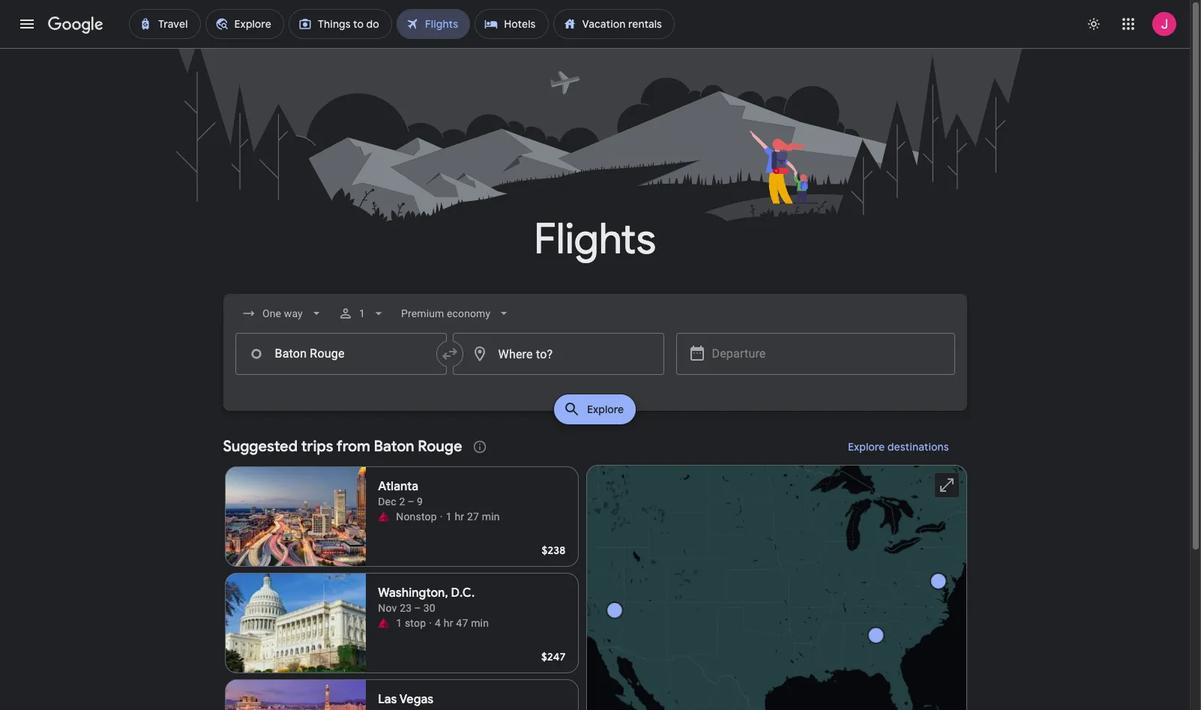 Task type: vqa. For each thing, say whether or not it's contained in the screenshot.
"Flight" search field
yes



Task type: locate. For each thing, give the bounding box(es) containing it.
vegas
[[400, 692, 434, 707]]

d.c.
[[451, 586, 475, 601]]

1 vertical spatial explore
[[848, 440, 885, 454]]

0 horizontal spatial 1
[[360, 308, 366, 320]]

delta image down nov
[[378, 617, 390, 629]]

main menu image
[[18, 15, 36, 33]]

1 vertical spatial delta image
[[378, 617, 390, 629]]

0 vertical spatial min
[[482, 511, 500, 523]]

hr
[[455, 511, 465, 523], [444, 617, 454, 629]]

2 horizontal spatial 1
[[446, 511, 452, 523]]

None text field
[[235, 333, 447, 375]]

explore down where to? text field
[[587, 403, 624, 416]]

min right 27
[[482, 511, 500, 523]]

1 inside popup button
[[360, 308, 366, 320]]

delta image
[[378, 511, 390, 523], [378, 617, 390, 629]]

explore inside flight 'search field'
[[587, 403, 624, 416]]

1 for 1 hr 27 min
[[446, 511, 452, 523]]

rouge
[[418, 437, 462, 456]]

min right '47'
[[471, 617, 489, 629]]

0 vertical spatial 1
[[360, 308, 366, 320]]

2 delta image from the top
[[378, 617, 390, 629]]

explore left destinations
[[848, 440, 885, 454]]

2 vertical spatial 1
[[396, 617, 402, 629]]

baton
[[374, 437, 415, 456]]

1 button
[[333, 296, 393, 332]]

1 stop
[[396, 617, 426, 629]]

explore for explore
[[587, 403, 624, 416]]

min for washington, d.c.
[[471, 617, 489, 629]]

 image
[[440, 509, 443, 524]]

1 hr 27 min
[[446, 511, 500, 523]]

1
[[360, 308, 366, 320], [446, 511, 452, 523], [396, 617, 402, 629]]

destinations
[[888, 440, 949, 454]]

atlanta
[[378, 479, 419, 494]]

min
[[482, 511, 500, 523], [471, 617, 489, 629]]

explore
[[587, 403, 624, 416], [848, 440, 885, 454]]

1 vertical spatial min
[[471, 617, 489, 629]]

min for atlanta
[[482, 511, 500, 523]]

1 horizontal spatial hr
[[455, 511, 465, 523]]

1 vertical spatial hr
[[444, 617, 454, 629]]

hr for atlanta
[[455, 511, 465, 523]]

0 vertical spatial explore
[[587, 403, 624, 416]]

2 – 9
[[399, 496, 423, 508]]

hr right 4
[[444, 617, 454, 629]]

nov
[[378, 602, 397, 614]]

hr left 27
[[455, 511, 465, 523]]

1 delta image from the top
[[378, 511, 390, 523]]

1 horizontal spatial 1
[[396, 617, 402, 629]]

explore destinations
[[848, 440, 949, 454]]

1 horizontal spatial explore
[[848, 440, 885, 454]]

0 horizontal spatial explore
[[587, 403, 624, 416]]

27
[[467, 511, 479, 523]]

 image
[[429, 616, 432, 631]]

0 horizontal spatial hr
[[444, 617, 454, 629]]

delta image down dec
[[378, 511, 390, 523]]

0 vertical spatial hr
[[455, 511, 465, 523]]

1 vertical spatial 1
[[446, 511, 452, 523]]

explore inside suggested trips from baton rouge region
[[848, 440, 885, 454]]

from
[[337, 437, 370, 456]]

explore for explore destinations
[[848, 440, 885, 454]]

0 vertical spatial delta image
[[378, 511, 390, 523]]

change appearance image
[[1076, 6, 1112, 42]]

stop
[[405, 617, 426, 629]]

247 US dollars text field
[[542, 650, 566, 664]]

None field
[[235, 300, 330, 327], [396, 300, 518, 327], [235, 300, 330, 327], [396, 300, 518, 327]]

trips
[[301, 437, 333, 456]]



Task type: describe. For each thing, give the bounding box(es) containing it.
atlanta dec 2 – 9
[[378, 479, 423, 508]]

suggested trips from baton rouge region
[[223, 429, 967, 710]]

explore destinations button
[[830, 429, 967, 465]]

1 for 1 stop
[[396, 617, 402, 629]]

las vegas
[[378, 692, 434, 707]]

suggested
[[223, 437, 298, 456]]

washington,
[[378, 586, 448, 601]]

$238
[[542, 544, 566, 557]]

Departure text field
[[712, 334, 943, 374]]

 image inside suggested trips from baton rouge region
[[429, 616, 432, 631]]

suggested trips from baton rouge
[[223, 437, 462, 456]]

nonstop
[[396, 511, 437, 523]]

hr for washington,
[[444, 617, 454, 629]]

delta image for washington, d.c.
[[378, 617, 390, 629]]

47
[[456, 617, 468, 629]]

delta image for atlanta
[[378, 511, 390, 523]]

las
[[378, 692, 397, 707]]

washington, d.c. nov 23 – 30
[[378, 586, 475, 614]]

$247
[[542, 650, 566, 664]]

4 hr 47 min
[[435, 617, 489, 629]]

23 – 30
[[400, 602, 436, 614]]

Where to? text field
[[453, 333, 664, 375]]

238 US dollars text field
[[542, 544, 566, 557]]

Flight search field
[[211, 294, 979, 429]]

explore button
[[554, 395, 636, 425]]

4
[[435, 617, 441, 629]]

las vegas button
[[225, 680, 579, 710]]

dec
[[378, 496, 397, 508]]

1 for 1
[[360, 308, 366, 320]]

flights
[[534, 213, 656, 266]]



